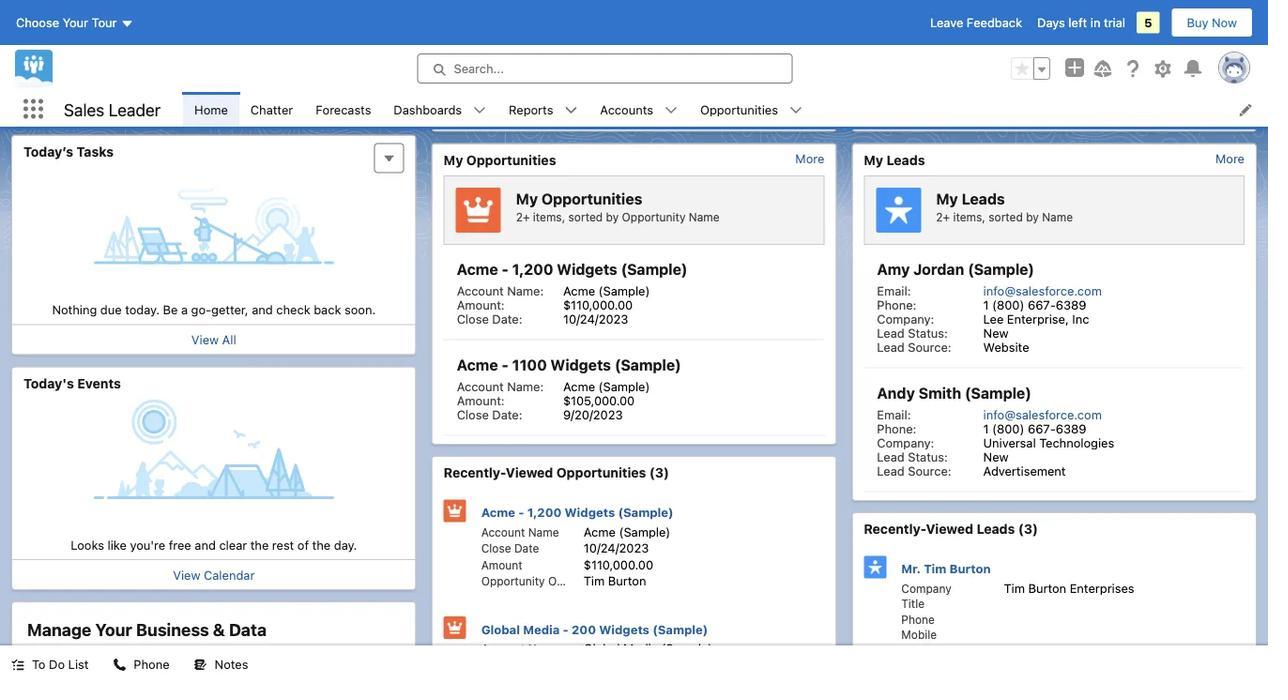 Task type: vqa. For each thing, say whether or not it's contained in the screenshot.


Task type: describe. For each thing, give the bounding box(es) containing it.
0 horizontal spatial at
[[333, 101, 344, 115]]

mr.
[[902, 562, 921, 576]]

to do list button
[[0, 646, 100, 683]]

- for $105,000.00
[[502, 356, 509, 374]]

more for amy jordan (sample)
[[1216, 152, 1245, 166]]

buy now button
[[1171, 8, 1253, 38]]

667- for amy jordan (sample)
[[1028, 298, 1056, 312]]

calendar
[[204, 568, 255, 582]]

search... button
[[417, 54, 793, 84]]

phone inside title phone mobile email
[[902, 613, 935, 626]]

manage your business & data
[[27, 620, 267, 640]]

notes
[[215, 658, 248, 672]]

- for 10/24/2023
[[519, 506, 524, 520]]

viewed for opportunities
[[506, 465, 553, 481]]

widgets for 10/24/2023
[[565, 506, 615, 520]]

be
[[163, 303, 178, 317]]

list
[[68, 658, 89, 672]]

my opportunities
[[444, 152, 556, 168]]

12:​40
[[347, 101, 377, 115]]

trial
[[1104, 15, 1126, 30]]

sorted for opportunities
[[569, 210, 603, 224]]

jordan
[[914, 261, 964, 278]]

show more my opportunities records element
[[796, 152, 825, 166]]

667- for andy smith (sample)
[[1028, 422, 1056, 436]]

recently-viewed leads (3)
[[864, 521, 1038, 537]]

day.
[[334, 538, 357, 552]]

recently- for recently-viewed opportunities (3)
[[444, 465, 506, 481]]

account for $105,000.00
[[457, 379, 504, 393]]

2+ for my opportunities
[[516, 210, 530, 224]]

0 horizontal spatial as
[[268, 101, 281, 115]]

date
[[514, 542, 539, 555]]

1 for jordan
[[983, 298, 989, 312]]

0 horizontal spatial tim
[[584, 574, 605, 588]]

2 vertical spatial leads
[[977, 521, 1015, 537]]

notes button
[[183, 646, 260, 683]]

lead source: for andy
[[877, 464, 952, 478]]

today's
[[23, 144, 73, 159]]

10/24/2023 for close date:
[[563, 312, 628, 326]]

200
[[572, 622, 596, 636]]

my for my opportunities 2+ items, sorted by opportunity name
[[516, 190, 538, 208]]

today's tasks
[[23, 144, 114, 159]]

6389 for andy smith (sample)
[[1056, 422, 1087, 436]]

sales leader
[[64, 99, 161, 119]]

my leads 2+ items, sorted by name
[[936, 190, 1073, 224]]

info@salesforce.com link for amy jordan (sample)
[[983, 284, 1102, 298]]

widgets up global media (sample)
[[599, 622, 650, 636]]

$110,000.00 for amount
[[584, 558, 653, 572]]

my opportunities link
[[444, 152, 556, 168]]

10/24/2023 for close date
[[584, 541, 649, 555]]

lead source: for amy
[[877, 340, 952, 354]]

opportunities inside my opportunities 2+ items, sorted by opportunity name
[[542, 190, 642, 208]]

view report
[[23, 101, 92, 115]]

days left in trial
[[1037, 15, 1126, 30]]

account name for global media (sample)
[[481, 643, 559, 656]]

your for manage
[[95, 620, 132, 640]]

1,200 for account name
[[527, 506, 562, 520]]

leads for my leads 2+ items, sorted by name
[[962, 190, 1005, 208]]

text default image for opportunities
[[789, 104, 803, 117]]

like
[[108, 538, 127, 552]]

andy
[[877, 384, 915, 402]]

acme - 1,200 widgets (sample) for account name
[[481, 506, 674, 520]]

phone: for amy
[[877, 298, 917, 312]]

dashboards
[[394, 102, 462, 116]]

enterprises
[[1070, 581, 1134, 595]]

date: for 1100
[[492, 407, 522, 422]]

more link for acme - 1,200 widgets (sample)
[[796, 152, 825, 166]]

technologies
[[1039, 436, 1115, 450]]

status: for jordan
[[908, 326, 948, 340]]

4 lead from the top
[[877, 464, 905, 478]]

widgets for $105,000.00
[[551, 356, 611, 374]]

view report as of today at 1:​57 pm
[[444, 101, 795, 119]]

view all
[[191, 333, 236, 347]]

name inside my leads 2+ items, sorted by name
[[1042, 210, 1073, 224]]

pm inside view report as of today at 1:​57 pm
[[777, 106, 795, 119]]

2 horizontal spatial burton
[[1028, 581, 1067, 595]]

a
[[181, 303, 188, 317]]

advertisement
[[983, 464, 1066, 478]]

0 horizontal spatial pm
[[380, 101, 397, 115]]

info@salesforce.com for andy smith (sample)
[[983, 407, 1102, 422]]

tasks
[[77, 144, 114, 159]]

9/20/2023
[[563, 407, 623, 422]]

clear
[[219, 538, 247, 552]]

date: for 1,200
[[492, 312, 522, 326]]

3 lead from the top
[[877, 450, 905, 464]]

1 the from the left
[[250, 538, 269, 552]]

company
[[902, 582, 952, 595]]

manage
[[27, 620, 91, 640]]

email: for andy
[[877, 407, 911, 422]]

nothing
[[52, 303, 97, 317]]

0 horizontal spatial of
[[285, 101, 295, 115]]

2 lead from the top
[[877, 340, 905, 354]]

text default image for phone
[[113, 659, 126, 672]]

business
[[136, 620, 209, 640]]

my opportunities 2+ items, sorted by opportunity name
[[516, 190, 720, 224]]

2 horizontal spatial tim
[[1004, 581, 1025, 595]]

view for view report as of today at 1:​57 pm
[[444, 101, 471, 115]]

status: for smith
[[908, 450, 948, 464]]

title
[[902, 598, 925, 611]]

now
[[1212, 15, 1237, 30]]

account name: for 1,200
[[457, 284, 544, 298]]

looks like you're free and clear the rest of the day.
[[71, 538, 357, 552]]

company: for andy
[[877, 436, 934, 450]]

leads for my leads
[[887, 152, 925, 168]]

new for jordan
[[983, 326, 1009, 340]]

&
[[213, 620, 225, 640]]

5
[[1144, 15, 1152, 30]]

dashboards link
[[382, 92, 473, 127]]

of inside view report as of today at 1:​57 pm
[[690, 106, 701, 119]]

free
[[169, 538, 191, 552]]

smith
[[919, 384, 961, 402]]

events
[[77, 376, 121, 391]]

days
[[1037, 15, 1065, 30]]

more link for amy jordan (sample)
[[1216, 152, 1245, 166]]

phone inside button
[[134, 658, 170, 672]]

text default image inside to do list button
[[11, 659, 24, 672]]

amount: for acme - 1100 widgets (sample)
[[457, 393, 505, 407]]

by for leads
[[1026, 210, 1039, 224]]

lee enterprise, inc
[[983, 312, 1089, 326]]

accounts
[[600, 102, 653, 116]]

widgets for $110,000.00
[[557, 261, 617, 278]]

mobile
[[902, 629, 937, 642]]

choose your tour
[[16, 15, 117, 30]]

show more my leads records element
[[1216, 152, 1245, 166]]

1 horizontal spatial and
[[252, 303, 273, 317]]

your for choose
[[63, 15, 88, 30]]

1 horizontal spatial burton
[[950, 562, 991, 576]]

1:​57
[[752, 106, 774, 119]]

tim burton enterprises
[[1004, 581, 1134, 595]]

close date
[[481, 542, 539, 555]]

report for view report as of today at 1:​57 pm
[[474, 101, 513, 115]]

recently-viewed opportunities (3)
[[444, 465, 669, 481]]

acme - 1100 widgets (sample)
[[457, 356, 681, 374]]

opportunity owner tim burton
[[481, 574, 646, 588]]

sales
[[64, 99, 104, 119]]

close for acme - 1100 widgets (sample)
[[457, 407, 489, 422]]

feedback
[[967, 15, 1022, 30]]

in
[[1091, 15, 1101, 30]]

search...
[[454, 61, 504, 76]]

email
[[902, 644, 930, 657]]

today.
[[125, 303, 160, 317]]

leave feedback
[[930, 15, 1022, 30]]

$110,000.00 for amount:
[[563, 298, 633, 312]]

global for global media (sample)
[[584, 642, 620, 656]]

title phone mobile email
[[902, 598, 937, 657]]

today's events
[[23, 376, 121, 391]]

0 horizontal spatial today
[[299, 101, 330, 115]]

0 horizontal spatial and
[[195, 538, 216, 552]]

data
[[229, 620, 267, 640]]

by for opportunities
[[606, 210, 619, 224]]



Task type: locate. For each thing, give the bounding box(es) containing it.
phone: for andy
[[877, 422, 917, 436]]

close date:
[[457, 312, 522, 326], [457, 407, 522, 422]]

lead
[[877, 326, 905, 340], [877, 340, 905, 354], [877, 450, 905, 464], [877, 464, 905, 478]]

view report link
[[23, 101, 92, 115], [444, 101, 513, 123]]

status: up 'smith'
[[908, 326, 948, 340]]

1 (800) 667-6389 for andy smith (sample)
[[983, 422, 1087, 436]]

items, for leads
[[953, 210, 986, 224]]

0 vertical spatial viewed
[[506, 465, 553, 481]]

acme (sample) up 9/20/2023
[[563, 379, 650, 393]]

acme (sample) up the opportunity owner tim burton at the bottom of the page
[[584, 525, 671, 539]]

view calendar link
[[173, 568, 255, 582]]

the left "day."
[[312, 538, 331, 552]]

close date: down 1100
[[457, 407, 522, 422]]

phone down manage your business & data at the bottom left of the page
[[134, 658, 170, 672]]

1 vertical spatial your
[[95, 620, 132, 640]]

today's
[[23, 376, 74, 391]]

go-
[[191, 303, 211, 317]]

text default image down search...
[[473, 104, 486, 117]]

1 vertical spatial close
[[457, 407, 489, 422]]

2 items, from the left
[[953, 210, 986, 224]]

1 vertical spatial lead source:
[[877, 464, 952, 478]]

acme - 1,200 widgets (sample) down my opportunities 2+ items, sorted by opportunity name
[[457, 261, 688, 278]]

accounts list item
[[589, 92, 689, 127]]

account name for acme (sample)
[[481, 526, 559, 539]]

2 by from the left
[[1026, 210, 1039, 224]]

reports link
[[498, 92, 565, 127]]

owner
[[548, 575, 583, 588]]

1 sorted from the left
[[569, 210, 603, 224]]

sorted inside my leads 2+ items, sorted by name
[[989, 210, 1023, 224]]

date: up 1100
[[492, 312, 522, 326]]

view report link for as of today at 12:​40 pm
[[23, 101, 92, 115]]

0 vertical spatial phone:
[[877, 298, 917, 312]]

view for view report
[[23, 101, 51, 115]]

my up jordan
[[936, 190, 958, 208]]

dashboards list item
[[382, 92, 498, 127]]

global media (sample)
[[584, 642, 713, 656]]

2 horizontal spatial text default image
[[565, 104, 578, 117]]

lead source: up andy in the bottom right of the page
[[877, 340, 952, 354]]

2 new from the top
[[983, 450, 1009, 464]]

report down search...
[[474, 101, 513, 115]]

as right home
[[268, 101, 281, 115]]

report
[[54, 101, 92, 115], [474, 101, 513, 115]]

and left the check
[[252, 303, 273, 317]]

text default image right list
[[113, 659, 126, 672]]

global down amount
[[481, 622, 520, 636]]

$110,000.00 up acme - 1100 widgets (sample)
[[563, 298, 633, 312]]

text default image left to
[[11, 659, 24, 672]]

viewed for leads
[[926, 521, 974, 537]]

0 vertical spatial leads
[[887, 152, 925, 168]]

(sample)
[[621, 261, 688, 278], [968, 261, 1035, 278], [599, 284, 650, 298], [615, 356, 681, 374], [599, 379, 650, 393], [965, 384, 1032, 402], [618, 506, 674, 520], [619, 525, 671, 539], [653, 622, 708, 636], [661, 642, 713, 656]]

tim right owner
[[584, 574, 605, 588]]

account for 10/24/2023
[[481, 526, 525, 539]]

1 vertical spatial acme (sample)
[[563, 379, 650, 393]]

1 lead status: from the top
[[877, 326, 948, 340]]

1 info@salesforce.com link from the top
[[983, 284, 1102, 298]]

2 lead status: from the top
[[877, 450, 948, 464]]

lead status: for amy
[[877, 326, 948, 340]]

1 vertical spatial email:
[[877, 407, 911, 422]]

enterprise,
[[1007, 312, 1069, 326]]

tour
[[92, 15, 117, 30]]

andy smith (sample)
[[877, 384, 1032, 402]]

info@salesforce.com link up universal technologies
[[983, 407, 1102, 422]]

name
[[689, 210, 720, 224], [1042, 210, 1073, 224], [528, 526, 559, 539], [528, 643, 559, 656]]

text default image right the accounts
[[665, 104, 678, 117]]

all
[[222, 333, 236, 347]]

soon.
[[345, 303, 376, 317]]

1 account name from the top
[[481, 526, 559, 539]]

email: for amy
[[877, 284, 911, 298]]

2 vertical spatial close
[[481, 542, 511, 555]]

2 company: from the top
[[877, 436, 934, 450]]

1 horizontal spatial tim
[[924, 562, 947, 576]]

0 horizontal spatial media
[[523, 622, 560, 636]]

text default image
[[473, 104, 486, 117], [665, 104, 678, 117], [789, 104, 803, 117], [11, 659, 24, 672]]

0 vertical spatial date:
[[492, 312, 522, 326]]

1100
[[512, 356, 547, 374]]

view inside view report as of today at 1:​57 pm
[[444, 101, 471, 115]]

email: down amy
[[877, 284, 911, 298]]

1 vertical spatial and
[[195, 538, 216, 552]]

1 vertical spatial info@salesforce.com
[[983, 407, 1102, 422]]

1 vertical spatial account name
[[481, 643, 559, 656]]

status:
[[908, 326, 948, 340], [908, 450, 948, 464]]

amount: for acme - 1,200 widgets (sample)
[[457, 298, 505, 312]]

media down global media - 200 widgets (sample)
[[623, 642, 658, 656]]

1 more link from the left
[[796, 152, 825, 166]]

1 vertical spatial 1,200
[[527, 506, 562, 520]]

account name: up 1100
[[457, 284, 544, 298]]

media for -
[[523, 622, 560, 636]]

group
[[1011, 57, 1050, 80]]

(800) up website
[[992, 298, 1025, 312]]

(800) for andy smith (sample)
[[992, 422, 1025, 436]]

source: up 'smith'
[[908, 340, 952, 354]]

667- left inc
[[1028, 298, 1056, 312]]

0 vertical spatial global
[[481, 622, 520, 636]]

2 more link from the left
[[1216, 152, 1245, 166]]

1 lead from the top
[[877, 326, 905, 340]]

more for acme - 1,200 widgets (sample)
[[796, 152, 825, 166]]

phone: down andy in the bottom right of the page
[[877, 422, 917, 436]]

my down dashboards list item
[[444, 152, 463, 168]]

0 vertical spatial info@salesforce.com
[[983, 284, 1102, 298]]

today left '1:​57'
[[704, 106, 736, 119]]

text default image inside phone button
[[113, 659, 126, 672]]

0 horizontal spatial report
[[54, 101, 92, 115]]

and right free
[[195, 538, 216, 552]]

0 horizontal spatial more
[[796, 152, 825, 166]]

items, up amy jordan (sample)
[[953, 210, 986, 224]]

chatter link
[[239, 92, 304, 127]]

2 view report link from the left
[[444, 101, 513, 123]]

phone
[[902, 613, 935, 626], [134, 658, 170, 672]]

report for view report
[[54, 101, 92, 115]]

2 the from the left
[[312, 538, 331, 552]]

your left the tour
[[63, 15, 88, 30]]

0 vertical spatial (800)
[[992, 298, 1025, 312]]

1 vertical spatial recently-
[[864, 521, 926, 537]]

burton
[[950, 562, 991, 576], [608, 574, 646, 588], [1028, 581, 1067, 595]]

1 vertical spatial source:
[[908, 464, 952, 478]]

1 view report link from the left
[[23, 101, 92, 115]]

0 vertical spatial name:
[[507, 284, 544, 298]]

0 horizontal spatial burton
[[608, 574, 646, 588]]

2 vertical spatial acme (sample)
[[584, 525, 671, 539]]

view up today's
[[23, 101, 51, 115]]

1 vertical spatial acme - 1,200 widgets (sample)
[[481, 506, 674, 520]]

1 vertical spatial leads
[[962, 190, 1005, 208]]

0 vertical spatial media
[[523, 622, 560, 636]]

2+ down my opportunities link
[[516, 210, 530, 224]]

1 horizontal spatial more link
[[1216, 152, 1245, 166]]

1 vertical spatial info@salesforce.com link
[[983, 407, 1102, 422]]

source:
[[908, 340, 952, 354], [908, 464, 952, 478]]

items, for opportunities
[[533, 210, 565, 224]]

1 info@salesforce.com from the top
[[983, 284, 1102, 298]]

2 1 from the top
[[983, 422, 989, 436]]

lead source: up the recently-viewed leads (3)
[[877, 464, 952, 478]]

widgets down recently-viewed opportunities (3)
[[565, 506, 615, 520]]

1 vertical spatial 10/24/2023
[[584, 541, 649, 555]]

text default image for dashboards
[[473, 104, 486, 117]]

2 more from the left
[[1216, 152, 1245, 166]]

0 vertical spatial close date:
[[457, 312, 522, 326]]

2 667- from the top
[[1028, 422, 1056, 436]]

leave
[[930, 15, 963, 30]]

0 vertical spatial source:
[[908, 340, 952, 354]]

chatter
[[251, 102, 293, 116]]

6389 for amy jordan (sample)
[[1056, 298, 1087, 312]]

opportunity inside my opportunities 2+ items, sorted by opportunity name
[[622, 210, 686, 224]]

1 amount: from the top
[[457, 298, 505, 312]]

- for $110,000.00
[[502, 261, 509, 278]]

acme (sample) for 10/24/2023
[[584, 525, 671, 539]]

1 horizontal spatial report
[[474, 101, 513, 115]]

0 vertical spatial new
[[983, 326, 1009, 340]]

1 down andy smith (sample)
[[983, 422, 989, 436]]

0 vertical spatial account name:
[[457, 284, 544, 298]]

global for global media - 200 widgets (sample)
[[481, 622, 520, 636]]

0 vertical spatial your
[[63, 15, 88, 30]]

0 vertical spatial 6389
[[1056, 298, 1087, 312]]

account name down global media - 200 widgets (sample)
[[481, 643, 559, 656]]

1 (800) 667-6389 up website
[[983, 298, 1087, 312]]

1 vertical spatial 1 (800) 667-6389
[[983, 422, 1087, 436]]

view for view calendar
[[173, 568, 200, 582]]

check
[[276, 303, 310, 317]]

lead status: up andy in the bottom right of the page
[[877, 326, 948, 340]]

1 vertical spatial phone
[[134, 658, 170, 672]]

text default image inside accounts list item
[[665, 104, 678, 117]]

website
[[983, 340, 1029, 354]]

10/24/2023 up the opportunity owner tim burton at the bottom of the page
[[584, 541, 649, 555]]

my inside my leads 2+ items, sorted by name
[[936, 190, 958, 208]]

info@salesforce.com link for andy smith (sample)
[[983, 407, 1102, 422]]

1 vertical spatial phone:
[[877, 422, 917, 436]]

as inside view report as of today at 1:​57 pm
[[673, 106, 687, 119]]

at left '12:​40' at the top of the page
[[333, 101, 344, 115]]

2 phone: from the top
[[877, 422, 917, 436]]

date:
[[492, 312, 522, 326], [492, 407, 522, 422]]

1 date: from the top
[[492, 312, 522, 326]]

1 horizontal spatial phone
[[902, 613, 935, 626]]

as
[[268, 101, 281, 115], [673, 106, 687, 119]]

text default image left notes
[[194, 659, 207, 672]]

items, inside my opportunities 2+ items, sorted by opportunity name
[[533, 210, 565, 224]]

your inside 'popup button'
[[63, 15, 88, 30]]

0 vertical spatial email:
[[877, 284, 911, 298]]

view
[[23, 101, 51, 115], [444, 101, 471, 115], [191, 333, 219, 347], [173, 568, 200, 582]]

0 horizontal spatial opportunity
[[481, 575, 545, 588]]

0 vertical spatial account name
[[481, 526, 559, 539]]

phone:
[[877, 298, 917, 312], [877, 422, 917, 436]]

0 horizontal spatial (3)
[[650, 465, 669, 481]]

1 horizontal spatial media
[[623, 642, 658, 656]]

1 horizontal spatial recently-
[[864, 521, 926, 537]]

2+ for my leads
[[936, 210, 950, 224]]

0 vertical spatial (3)
[[650, 465, 669, 481]]

recently- up close date
[[444, 465, 506, 481]]

2+ inside my opportunities 2+ items, sorted by opportunity name
[[516, 210, 530, 224]]

name: for 1,200
[[507, 284, 544, 298]]

source: for jordan
[[908, 340, 952, 354]]

phone button
[[102, 646, 181, 683]]

1 horizontal spatial 2+
[[936, 210, 950, 224]]

buy now
[[1187, 15, 1237, 30]]

company: for amy
[[877, 312, 934, 326]]

my for my leads
[[864, 152, 883, 168]]

name inside my opportunities 2+ items, sorted by opportunity name
[[689, 210, 720, 224]]

0 horizontal spatial text default image
[[113, 659, 126, 672]]

1 vertical spatial status:
[[908, 450, 948, 464]]

phone up mobile
[[902, 613, 935, 626]]

account name: down 1100
[[457, 379, 544, 393]]

forecasts link
[[304, 92, 382, 127]]

1 horizontal spatial viewed
[[926, 521, 974, 537]]

status: down 'smith'
[[908, 450, 948, 464]]

(3) for recently-viewed opportunities (3)
[[650, 465, 669, 481]]

1 horizontal spatial global
[[584, 642, 620, 656]]

rest
[[272, 538, 294, 552]]

burton down the recently-viewed leads (3)
[[950, 562, 991, 576]]

2 close date: from the top
[[457, 407, 522, 422]]

today
[[299, 101, 330, 115], [704, 106, 736, 119]]

0 horizontal spatial recently-
[[444, 465, 506, 481]]

global media - 200 widgets (sample)
[[481, 622, 708, 636]]

667- up advertisement on the right bottom of page
[[1028, 422, 1056, 436]]

0 horizontal spatial items,
[[533, 210, 565, 224]]

text default image right reports
[[565, 104, 578, 117]]

1 new from the top
[[983, 326, 1009, 340]]

name: for 1100
[[507, 379, 544, 393]]

forecasts
[[316, 102, 371, 116]]

more link
[[796, 152, 825, 166], [1216, 152, 1245, 166]]

1 horizontal spatial as
[[673, 106, 687, 119]]

view report link for as of today at 1:​57 pm
[[444, 101, 513, 123]]

text default image for accounts
[[665, 104, 678, 117]]

burton left enterprises
[[1028, 581, 1067, 595]]

1 6389 from the top
[[1056, 298, 1087, 312]]

recently- for recently-viewed leads (3)
[[864, 521, 926, 537]]

acme (sample) for $105,000.00
[[563, 379, 650, 393]]

2 account name: from the top
[[457, 379, 544, 393]]

sorted
[[569, 210, 603, 224], [989, 210, 1023, 224]]

(3) for recently-viewed leads (3)
[[1018, 521, 1038, 537]]

source: up the recently-viewed leads (3)
[[908, 464, 952, 478]]

to
[[32, 658, 46, 672]]

report inside view report as of today at 1:​57 pm
[[474, 101, 513, 115]]

amy
[[877, 261, 910, 278]]

leads inside my leads 2+ items, sorted by name
[[962, 190, 1005, 208]]

by
[[606, 210, 619, 224], [1026, 210, 1039, 224]]

text default image inside the notes button
[[194, 659, 207, 672]]

universal technologies
[[983, 436, 1115, 450]]

tim
[[924, 562, 947, 576], [584, 574, 605, 588], [1004, 581, 1025, 595]]

opportunities link
[[689, 92, 789, 127]]

items, down my opportunities link
[[533, 210, 565, 224]]

close date: for 1100
[[457, 407, 522, 422]]

new up andy smith (sample)
[[983, 326, 1009, 340]]

2 sorted from the left
[[989, 210, 1023, 224]]

acme - 1,200 widgets (sample) for account name:
[[457, 261, 688, 278]]

view for view all
[[191, 333, 219, 347]]

2 account name from the top
[[481, 643, 559, 656]]

1 vertical spatial account name:
[[457, 379, 544, 393]]

1 vertical spatial name:
[[507, 379, 544, 393]]

2 source: from the top
[[908, 464, 952, 478]]

1 horizontal spatial by
[[1026, 210, 1039, 224]]

0 vertical spatial company:
[[877, 312, 934, 326]]

text default image inside reports list item
[[565, 104, 578, 117]]

(3)
[[650, 465, 669, 481], [1018, 521, 1038, 537]]

back
[[314, 303, 341, 317]]

1 close date: from the top
[[457, 312, 522, 326]]

1 (800) from the top
[[992, 298, 1025, 312]]

1 status: from the top
[[908, 326, 948, 340]]

account name: for 1100
[[457, 379, 544, 393]]

acme (sample) up acme - 1100 widgets (sample)
[[563, 284, 650, 298]]

new
[[983, 326, 1009, 340], [983, 450, 1009, 464]]

lead status:
[[877, 326, 948, 340], [877, 450, 948, 464]]

date: down 1100
[[492, 407, 522, 422]]

1 667- from the top
[[1028, 298, 1056, 312]]

global
[[481, 622, 520, 636], [584, 642, 620, 656]]

1 phone: from the top
[[877, 298, 917, 312]]

close
[[457, 312, 489, 326], [457, 407, 489, 422], [481, 542, 511, 555]]

media for (sample)
[[623, 642, 658, 656]]

view down search...
[[444, 101, 471, 115]]

my leads
[[864, 152, 925, 168]]

1
[[983, 298, 989, 312], [983, 422, 989, 436]]

amount
[[481, 559, 523, 572]]

1 items, from the left
[[533, 210, 565, 224]]

opportunity
[[622, 210, 686, 224], [481, 575, 545, 588]]

buy
[[1187, 15, 1209, 30]]

2 horizontal spatial of
[[690, 106, 701, 119]]

account for $110,000.00
[[457, 284, 504, 298]]

1 horizontal spatial opportunity
[[622, 210, 686, 224]]

name: down 1100
[[507, 379, 544, 393]]

view report link down search...
[[444, 101, 513, 123]]

2 amount: from the top
[[457, 393, 505, 407]]

1 account name: from the top
[[457, 284, 544, 298]]

1 down amy jordan (sample)
[[983, 298, 989, 312]]

info@salesforce.com for amy jordan (sample)
[[983, 284, 1102, 298]]

0 horizontal spatial the
[[250, 538, 269, 552]]

text default image right '1:​57'
[[789, 104, 803, 117]]

close date: up 1100
[[457, 312, 522, 326]]

0 vertical spatial lead source:
[[877, 340, 952, 354]]

1 vertical spatial viewed
[[926, 521, 974, 537]]

list containing home
[[183, 92, 1268, 127]]

0 vertical spatial acme - 1,200 widgets (sample)
[[457, 261, 688, 278]]

$110,000.00 up the opportunity owner tim burton at the bottom of the page
[[584, 558, 653, 572]]

my inside my opportunities 2+ items, sorted by opportunity name
[[516, 190, 538, 208]]

1 name: from the top
[[507, 284, 544, 298]]

2 name: from the top
[[507, 379, 544, 393]]

widgets up the $105,000.00
[[551, 356, 611, 374]]

view all link
[[191, 333, 236, 347]]

2 email: from the top
[[877, 407, 911, 422]]

1 2+ from the left
[[516, 210, 530, 224]]

1 vertical spatial lead status:
[[877, 450, 948, 464]]

0 horizontal spatial viewed
[[506, 465, 553, 481]]

lead status: for andy
[[877, 450, 948, 464]]

of right rest
[[297, 538, 309, 552]]

2 1 (800) 667-6389 from the top
[[983, 422, 1087, 436]]

2 report from the left
[[474, 101, 513, 115]]

$105,000.00
[[563, 393, 635, 407]]

opportunity inside the opportunity owner tim burton
[[481, 575, 545, 588]]

by inside my leads 2+ items, sorted by name
[[1026, 210, 1039, 224]]

1 more from the left
[[796, 152, 825, 166]]

at inside view report as of today at 1:​57 pm
[[739, 106, 749, 119]]

1 vertical spatial global
[[584, 642, 620, 656]]

0 vertical spatial acme (sample)
[[563, 284, 650, 298]]

my for my opportunities
[[444, 152, 463, 168]]

opportunities inside list item
[[700, 102, 778, 116]]

info@salesforce.com up enterprise, at the top right of page
[[983, 284, 1102, 298]]

source: for smith
[[908, 464, 952, 478]]

2 lead source: from the top
[[877, 464, 952, 478]]

view down free
[[173, 568, 200, 582]]

close date: for 1,200
[[457, 312, 522, 326]]

(800)
[[992, 298, 1025, 312], [992, 422, 1025, 436]]

1,200 for account name:
[[512, 261, 553, 278]]

lead source:
[[877, 340, 952, 354], [877, 464, 952, 478]]

at left '1:​57'
[[739, 106, 749, 119]]

1 company: from the top
[[877, 312, 934, 326]]

1 email: from the top
[[877, 284, 911, 298]]

list
[[183, 92, 1268, 127]]

burton up global media - 200 widgets (sample)
[[608, 574, 646, 588]]

reports
[[509, 102, 553, 116]]

6389 right lee
[[1056, 298, 1087, 312]]

leads inside my leads link
[[887, 152, 925, 168]]

1 vertical spatial close date:
[[457, 407, 522, 422]]

your up phone button
[[95, 620, 132, 640]]

1,200
[[512, 261, 553, 278], [527, 506, 562, 520]]

acme (sample) for $110,000.00
[[563, 284, 650, 298]]

mr. tim burton
[[902, 562, 991, 576]]

1 lead source: from the top
[[877, 340, 952, 354]]

0 vertical spatial 1 (800) 667-6389
[[983, 298, 1087, 312]]

6389
[[1056, 298, 1087, 312], [1056, 422, 1087, 436]]

widgets down my opportunities 2+ items, sorted by opportunity name
[[557, 261, 617, 278]]

today inside view report as of today at 1:​57 pm
[[704, 106, 736, 119]]

my leads link
[[864, 152, 925, 168]]

0 horizontal spatial view report link
[[23, 101, 92, 115]]

my right "show more my opportunities records" 'element'
[[864, 152, 883, 168]]

text default image for notes
[[194, 659, 207, 672]]

1 1 from the top
[[983, 298, 989, 312]]

getter,
[[211, 303, 248, 317]]

1 vertical spatial 667-
[[1028, 422, 1056, 436]]

2+ up jordan
[[936, 210, 950, 224]]

1 by from the left
[[606, 210, 619, 224]]

1 horizontal spatial sorted
[[989, 210, 1023, 224]]

new down andy smith (sample)
[[983, 450, 1009, 464]]

2 info@salesforce.com from the top
[[983, 407, 1102, 422]]

as of today at 12:​40 pm
[[268, 101, 397, 115]]

0 horizontal spatial 2+
[[516, 210, 530, 224]]

company: down andy in the bottom right of the page
[[877, 436, 934, 450]]

2 (800) from the top
[[992, 422, 1025, 436]]

2 2+ from the left
[[936, 210, 950, 224]]

pm right '12:​40' at the top of the page
[[380, 101, 397, 115]]

2+ inside my leads 2+ items, sorted by name
[[936, 210, 950, 224]]

text default image
[[565, 104, 578, 117], [113, 659, 126, 672], [194, 659, 207, 672]]

sorted inside my opportunities 2+ items, sorted by opportunity name
[[569, 210, 603, 224]]

6389 up advertisement on the right bottom of page
[[1056, 422, 1087, 436]]

due
[[100, 303, 122, 317]]

1 vertical spatial 1
[[983, 422, 989, 436]]

accounts link
[[589, 92, 665, 127]]

view left "all"
[[191, 333, 219, 347]]

1 source: from the top
[[908, 340, 952, 354]]

today right 'chatter'
[[299, 101, 330, 115]]

report up 'today's tasks' in the top left of the page
[[54, 101, 92, 115]]

1 report from the left
[[54, 101, 92, 115]]

1 horizontal spatial of
[[297, 538, 309, 552]]

items,
[[533, 210, 565, 224], [953, 210, 986, 224]]

home link
[[183, 92, 239, 127]]

info@salesforce.com link up enterprise, at the top right of page
[[983, 284, 1102, 298]]

1 horizontal spatial today
[[704, 106, 736, 119]]

leader
[[109, 99, 161, 119]]

1 for smith
[[983, 422, 989, 436]]

new for smith
[[983, 450, 1009, 464]]

1 (800) 667-6389 up advertisement on the right bottom of page
[[983, 422, 1087, 436]]

2 status: from the top
[[908, 450, 948, 464]]

text default image inside opportunities list item
[[789, 104, 803, 117]]

phone: down amy
[[877, 298, 917, 312]]

leave feedback link
[[930, 15, 1022, 30]]

the
[[250, 538, 269, 552], [312, 538, 331, 552]]

universal
[[983, 436, 1036, 450]]

1 vertical spatial media
[[623, 642, 658, 656]]

view calendar
[[173, 568, 255, 582]]

opportunities
[[700, 102, 778, 116], [466, 152, 556, 168], [542, 190, 642, 208], [557, 465, 646, 481]]

pm right '1:​57'
[[777, 106, 795, 119]]

tim up "company"
[[924, 562, 947, 576]]

media left 200
[[523, 622, 560, 636]]

1 vertical spatial company:
[[877, 436, 934, 450]]

0 vertical spatial recently-
[[444, 465, 506, 481]]

as right accounts link
[[673, 106, 687, 119]]

company: down amy
[[877, 312, 934, 326]]

1 vertical spatial (3)
[[1018, 521, 1038, 537]]

my for my leads 2+ items, sorted by name
[[936, 190, 958, 208]]

you're
[[130, 538, 165, 552]]

info@salesforce.com up universal technologies
[[983, 407, 1102, 422]]

sorted for leads
[[989, 210, 1023, 224]]

10/24/2023 up acme - 1100 widgets (sample)
[[563, 312, 628, 326]]

-
[[502, 261, 509, 278], [502, 356, 509, 374], [519, 506, 524, 520], [563, 622, 569, 636]]

2 info@salesforce.com link from the top
[[983, 407, 1102, 422]]

1 horizontal spatial view report link
[[444, 101, 513, 123]]

1 (800) 667-6389 for amy jordan (sample)
[[983, 298, 1087, 312]]

1 1 (800) 667-6389 from the top
[[983, 298, 1087, 312]]

global down global media - 200 widgets (sample)
[[584, 642, 620, 656]]

items, inside my leads 2+ items, sorted by name
[[953, 210, 986, 224]]

of left the forecasts link
[[285, 101, 295, 115]]

close for acme - 1,200 widgets (sample)
[[457, 312, 489, 326]]

1 vertical spatial amount:
[[457, 393, 505, 407]]

by inside my opportunities 2+ items, sorted by opportunity name
[[606, 210, 619, 224]]

viewed up date
[[506, 465, 553, 481]]

0 vertical spatial 10/24/2023
[[563, 312, 628, 326]]

opportunities list item
[[689, 92, 814, 127]]

0 horizontal spatial global
[[481, 622, 520, 636]]

(800) for amy jordan (sample)
[[992, 298, 1025, 312]]

name: up 1100
[[507, 284, 544, 298]]

1 horizontal spatial items,
[[953, 210, 986, 224]]

tim down the recently-viewed leads (3)
[[1004, 581, 1025, 595]]

viewed up the mr. tim burton
[[926, 521, 974, 537]]

leads
[[887, 152, 925, 168], [962, 190, 1005, 208], [977, 521, 1015, 537]]

text default image inside dashboards list item
[[473, 104, 486, 117]]

0 vertical spatial 1
[[983, 298, 989, 312]]

2 6389 from the top
[[1056, 422, 1087, 436]]

2 date: from the top
[[492, 407, 522, 422]]

account name up date
[[481, 526, 559, 539]]

1 horizontal spatial (3)
[[1018, 521, 1038, 537]]

reports list item
[[498, 92, 589, 127]]



